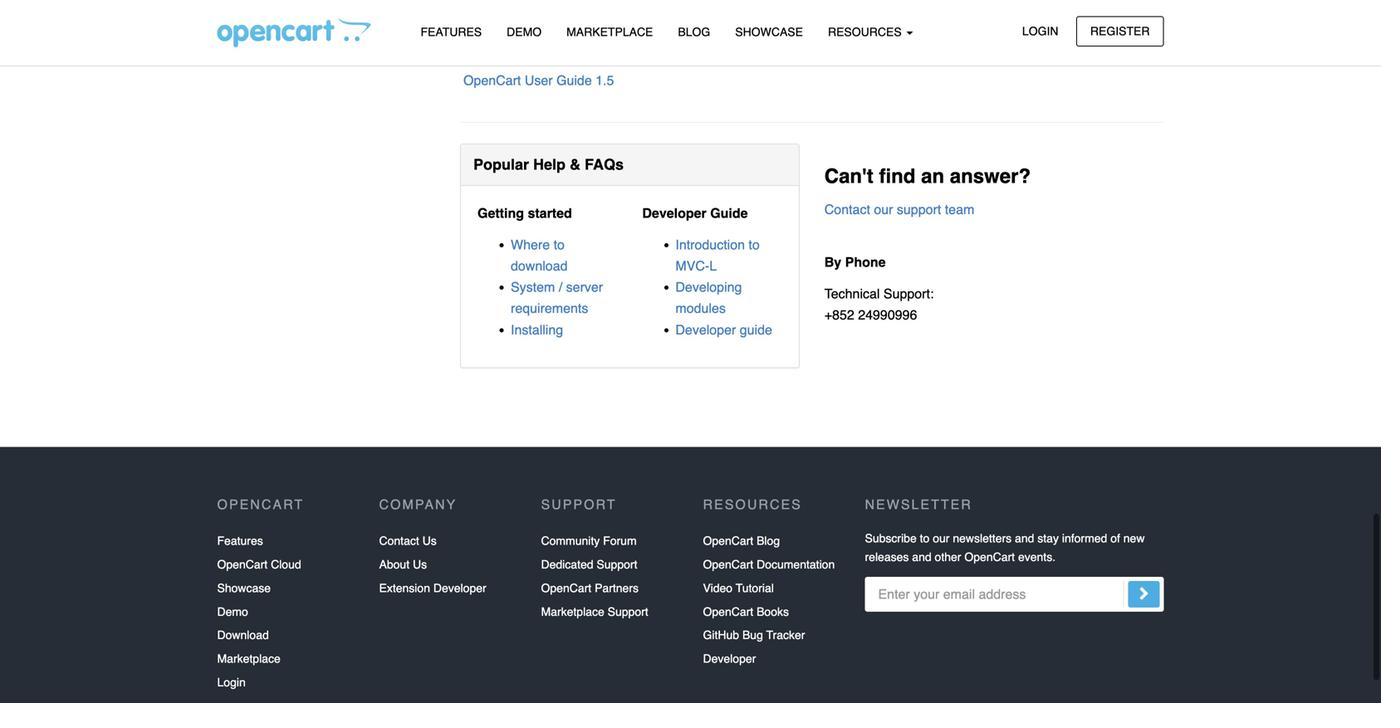 Task type: describe. For each thing, give the bounding box(es) containing it.
by
[[824, 194, 841, 209]]

dedicated support link
[[541, 492, 637, 516]]

0 horizontal spatial showcase link
[[217, 516, 271, 540]]

showcase for leftmost 'showcase' link
[[217, 521, 271, 534]]

introduction to mvc-l developing modules developer guide
[[675, 176, 772, 277]]

video
[[703, 521, 733, 534]]

login for login link to the bottom
[[217, 615, 246, 629]]

features link
[[408, 17, 494, 47]]

Enter your email address text field
[[865, 516, 1164, 551]]

user
[[525, 12, 553, 27]]

download link
[[217, 563, 269, 587]]

developer down the github
[[703, 592, 756, 605]]

books
[[757, 545, 789, 558]]

24990996
[[858, 247, 917, 262]]

developer up introduction at the top of the page
[[642, 145, 707, 160]]

opencart books
[[703, 545, 789, 558]]

opencart for opencart documentation
[[703, 497, 753, 511]]

by phone
[[824, 194, 886, 209]]

1 horizontal spatial and
[[1015, 471, 1034, 485]]

about us link
[[379, 492, 427, 516]]

0 horizontal spatial demo
[[217, 545, 248, 558]]

server
[[566, 219, 603, 234]]

0 horizontal spatial resources
[[703, 436, 802, 452]]

extension developer
[[379, 521, 486, 534]]

1 vertical spatial and
[[912, 490, 932, 503]]

can't
[[824, 104, 873, 127]]

to inside subscribe to our newsletters and stay informed of new releases and other opencart events.
[[920, 471, 930, 485]]

newsletter
[[865, 436, 972, 452]]

support for marketplace
[[608, 545, 648, 558]]

developer right extension
[[433, 521, 486, 534]]

an
[[921, 104, 944, 127]]

getting
[[478, 145, 524, 160]]

bug
[[742, 568, 763, 582]]

informed
[[1062, 471, 1107, 485]]

0 horizontal spatial demo link
[[217, 540, 248, 563]]

other
[[935, 490, 961, 503]]

introduction to mvc-l link
[[675, 176, 760, 213]]

opencart for opencart cloud
[[217, 497, 268, 511]]

opencart documentation link
[[703, 492, 835, 516]]

find
[[879, 104, 916, 127]]

angle right image
[[1139, 523, 1149, 543]]

documentation
[[757, 497, 835, 511]]

developer guide link
[[675, 261, 772, 277]]

github bug tracker link
[[703, 563, 805, 587]]

developer inside introduction to mvc-l developing modules developer guide
[[675, 261, 736, 277]]

0 vertical spatial showcase link
[[723, 17, 816, 47]]

system / server requirements link
[[511, 219, 603, 256]]

opencart for opencart user guide 1.5
[[463, 12, 521, 27]]

new
[[1123, 471, 1145, 485]]

marketplace for the rightmost marketplace link
[[567, 25, 653, 39]]

marketplace for marketplace support
[[541, 545, 604, 558]]

0 horizontal spatial marketplace link
[[217, 587, 281, 610]]

started
[[528, 145, 572, 160]]

opencart up opencart cloud
[[217, 436, 304, 452]]

to for where to download
[[554, 176, 565, 192]]

tutorial
[[736, 521, 774, 534]]

newsletters
[[953, 471, 1012, 485]]

installing
[[511, 261, 563, 277]]

answer?
[[950, 104, 1031, 127]]

1 horizontal spatial resources
[[828, 25, 905, 39]]

to for introduction to mvc-l
[[749, 176, 760, 192]]

blog link
[[666, 17, 723, 47]]

about
[[379, 497, 410, 511]]

developer link
[[703, 587, 756, 610]]

developing
[[675, 219, 742, 234]]

github
[[703, 568, 739, 582]]

opencart partners link
[[541, 516, 639, 540]]

modules
[[675, 240, 726, 256]]

opencart partners
[[541, 521, 639, 534]]

guide
[[740, 261, 772, 277]]

/
[[559, 219, 562, 234]]

subscribe to our newsletters and stay informed of new releases and other opencart events.
[[865, 471, 1145, 503]]

+852
[[824, 247, 854, 262]]

extension
[[379, 521, 430, 534]]

login for right login link
[[1022, 24, 1058, 38]]

where to download system / server requirements installing
[[511, 176, 603, 277]]

developing modules link
[[675, 219, 742, 256]]



Task type: locate. For each thing, give the bounding box(es) containing it.
support up partners
[[597, 497, 637, 511]]

1 horizontal spatial demo
[[507, 25, 542, 39]]

login link left register link at right top
[[1008, 16, 1073, 46]]

0 horizontal spatial guide
[[556, 12, 592, 27]]

0 vertical spatial demo link
[[494, 17, 554, 47]]

partners
[[595, 521, 639, 534]]

company
[[379, 436, 457, 452]]

demo link up download
[[217, 540, 248, 563]]

resources link
[[816, 17, 926, 47]]

guide up introduction at the top of the page
[[710, 145, 748, 160]]

1 horizontal spatial to
[[749, 176, 760, 192]]

subscribe
[[865, 471, 917, 485]]

requirements
[[511, 240, 588, 256]]

marketplace down download link at left bottom
[[217, 592, 281, 605]]

showcase link right blog
[[723, 17, 816, 47]]

login left register
[[1022, 24, 1058, 38]]

about us
[[379, 497, 427, 511]]

mvc-
[[675, 198, 709, 213]]

marketplace link right user
[[554, 17, 666, 47]]

resources
[[828, 25, 905, 39], [703, 436, 802, 452]]

showcase link
[[723, 17, 816, 47], [217, 516, 271, 540]]

download
[[511, 198, 568, 213]]

support
[[541, 436, 617, 452], [597, 497, 637, 511], [608, 545, 648, 558]]

0 vertical spatial marketplace
[[567, 25, 653, 39]]

0 horizontal spatial login
[[217, 615, 246, 629]]

opencart books link
[[703, 540, 789, 563]]

download
[[217, 568, 269, 582]]

demo
[[507, 25, 542, 39], [217, 545, 248, 558]]

extension developer link
[[379, 516, 486, 540]]

us
[[413, 497, 427, 511]]

0 horizontal spatial showcase
[[217, 521, 271, 534]]

opencart
[[463, 12, 521, 27], [217, 436, 304, 452], [964, 490, 1015, 503], [217, 497, 268, 511], [703, 497, 753, 511], [541, 521, 591, 534], [703, 545, 753, 558]]

showcase for 'showcase' link to the top
[[735, 25, 803, 39]]

1 vertical spatial marketplace
[[541, 545, 604, 558]]

can't find an answer?
[[824, 104, 1031, 127]]

0 vertical spatial support
[[541, 436, 617, 452]]

to inside introduction to mvc-l developing modules developer guide
[[749, 176, 760, 192]]

marketplace for marketplace link to the left
[[217, 592, 281, 605]]

opencart documentation
[[703, 497, 835, 511]]

demo up download
[[217, 545, 248, 558]]

and up 'events.'
[[1015, 471, 1034, 485]]

1 horizontal spatial demo link
[[494, 17, 554, 47]]

where to download link
[[511, 176, 568, 213]]

1 vertical spatial marketplace link
[[217, 587, 281, 610]]

1 horizontal spatial guide
[[710, 145, 748, 160]]

showcase right blog
[[735, 25, 803, 39]]

1 vertical spatial guide
[[710, 145, 748, 160]]

phone
[[845, 194, 886, 209]]

to inside where to download system / server requirements installing
[[554, 176, 565, 192]]

opencart left user
[[463, 12, 521, 27]]

opencart - open source shopping cart solution image
[[217, 17, 371, 47]]

0 horizontal spatial and
[[912, 490, 932, 503]]

to left our
[[920, 471, 930, 485]]

1 vertical spatial showcase link
[[217, 516, 271, 540]]

where
[[511, 176, 550, 192]]

to right introduction at the top of the page
[[749, 176, 760, 192]]

opencart cloud link
[[217, 492, 301, 516]]

0 vertical spatial marketplace link
[[554, 17, 666, 47]]

marketplace
[[567, 25, 653, 39], [541, 545, 604, 558], [217, 592, 281, 605]]

marketplace down opencart partners link
[[541, 545, 604, 558]]

marketplace link down download
[[217, 587, 281, 610]]

and left other
[[912, 490, 932, 503]]

1 vertical spatial demo
[[217, 545, 248, 558]]

showcase link down opencart cloud
[[217, 516, 271, 540]]

0 horizontal spatial to
[[554, 176, 565, 192]]

showcase
[[735, 25, 803, 39], [217, 521, 271, 534]]

introduction
[[675, 176, 745, 192]]

support up dedicated support
[[541, 436, 617, 452]]

dedicated support
[[541, 497, 637, 511]]

demo link
[[494, 17, 554, 47], [217, 540, 248, 563]]

opencart cloud
[[217, 497, 301, 511]]

features
[[421, 25, 482, 39]]

opencart image
[[217, 651, 328, 672]]

system
[[511, 219, 555, 234]]

+852 24990996
[[824, 247, 917, 262]]

tracker
[[766, 568, 805, 582]]

0 vertical spatial demo
[[507, 25, 542, 39]]

1 horizontal spatial login
[[1022, 24, 1058, 38]]

1 horizontal spatial showcase
[[735, 25, 803, 39]]

1 vertical spatial demo link
[[217, 540, 248, 563]]

to right where
[[554, 176, 565, 192]]

opencart inside subscribe to our newsletters and stay informed of new releases and other opencart events.
[[964, 490, 1015, 503]]

to
[[554, 176, 565, 192], [749, 176, 760, 192], [920, 471, 930, 485]]

cloud
[[271, 497, 301, 511]]

blog
[[678, 25, 710, 39]]

0 horizontal spatial login link
[[217, 610, 246, 634]]

video tutorial link
[[703, 516, 774, 540]]

opencart for opencart books
[[703, 545, 753, 558]]

dedicated
[[541, 497, 593, 511]]

video tutorial
[[703, 521, 774, 534]]

0 vertical spatial guide
[[556, 12, 592, 27]]

register link
[[1076, 16, 1164, 46]]

1 horizontal spatial marketplace link
[[554, 17, 666, 47]]

and
[[1015, 471, 1034, 485], [912, 490, 932, 503]]

login
[[1022, 24, 1058, 38], [217, 615, 246, 629]]

1 vertical spatial login link
[[217, 610, 246, 634]]

0 vertical spatial and
[[1015, 471, 1034, 485]]

our
[[933, 471, 950, 485]]

opencart left the cloud
[[217, 497, 268, 511]]

installing link
[[511, 261, 563, 277]]

events.
[[1018, 490, 1056, 503]]

login link down download link at left bottom
[[217, 610, 246, 634]]

opencart for opencart partners
[[541, 521, 591, 534]]

login down download link at left bottom
[[217, 615, 246, 629]]

marketplace support
[[541, 545, 648, 558]]

guide
[[556, 12, 592, 27], [710, 145, 748, 160]]

of
[[1111, 471, 1120, 485]]

support inside marketplace support link
[[608, 545, 648, 558]]

developer guide
[[642, 145, 748, 160]]

1 vertical spatial resources
[[703, 436, 802, 452]]

2 horizontal spatial to
[[920, 471, 930, 485]]

developer
[[642, 145, 707, 160], [675, 261, 736, 277], [433, 521, 486, 534], [703, 592, 756, 605]]

opencart up the github
[[703, 545, 753, 558]]

l
[[709, 198, 717, 213]]

0 vertical spatial login link
[[1008, 16, 1073, 46]]

register
[[1090, 24, 1150, 38]]

login link
[[1008, 16, 1073, 46], [217, 610, 246, 634]]

showcase down opencart cloud link on the left bottom of page
[[217, 521, 271, 534]]

1 vertical spatial login
[[217, 615, 246, 629]]

opencart up video tutorial at the bottom right of the page
[[703, 497, 753, 511]]

0 vertical spatial login
[[1022, 24, 1058, 38]]

guide left 1.5
[[556, 12, 592, 27]]

marketplace link
[[554, 17, 666, 47], [217, 587, 281, 610]]

stay
[[1038, 471, 1059, 485]]

support for dedicated
[[597, 497, 637, 511]]

marketplace right user
[[567, 25, 653, 39]]

1 vertical spatial showcase
[[217, 521, 271, 534]]

1.5
[[596, 12, 614, 27]]

opencart down newsletters
[[964, 490, 1015, 503]]

marketplace support link
[[541, 540, 648, 563]]

0 vertical spatial showcase
[[735, 25, 803, 39]]

showcase inside 'showcase' link
[[735, 25, 803, 39]]

support inside dedicated support link
[[597, 497, 637, 511]]

opencart user guide 1.5
[[463, 12, 614, 27]]

github bug tracker
[[703, 568, 805, 582]]

demo right features
[[507, 25, 542, 39]]

opencart down dedicated
[[541, 521, 591, 534]]

2 vertical spatial marketplace
[[217, 592, 281, 605]]

2 vertical spatial support
[[608, 545, 648, 558]]

0 vertical spatial resources
[[828, 25, 905, 39]]

developer down modules
[[675, 261, 736, 277]]

1 horizontal spatial showcase link
[[723, 17, 816, 47]]

releases
[[865, 490, 909, 503]]

1 vertical spatial support
[[597, 497, 637, 511]]

demo link right features
[[494, 17, 554, 47]]

support down partners
[[608, 545, 648, 558]]

1 horizontal spatial login link
[[1008, 16, 1073, 46]]

getting started
[[478, 145, 572, 160]]



Task type: vqa. For each thing, say whether or not it's contained in the screenshot.
"OpenCart - Open Source Shopping Cart Solution" image
yes



